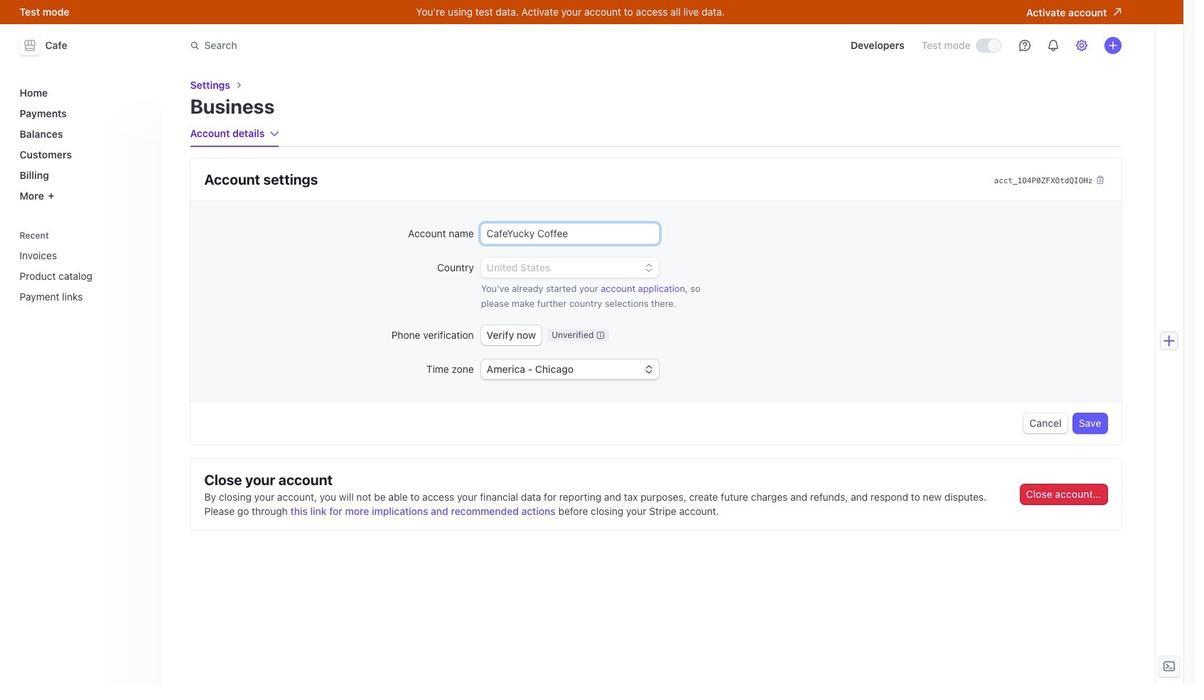 Task type: locate. For each thing, give the bounding box(es) containing it.
notifications image
[[1047, 40, 1059, 51]]

recent element
[[14, 226, 153, 308], [14, 244, 153, 308]]

help image
[[1019, 40, 1030, 51]]

None search field
[[182, 32, 583, 59]]

1 recent element from the top
[[14, 226, 153, 308]]



Task type: vqa. For each thing, say whether or not it's contained in the screenshot.
search text field
yes



Task type: describe. For each thing, give the bounding box(es) containing it.
clear history image
[[139, 231, 147, 240]]

settings image
[[1076, 40, 1087, 51]]

2 recent element from the top
[[14, 244, 153, 308]]

Search text field
[[182, 32, 583, 59]]

Company text field
[[481, 224, 659, 244]]

Test mode checkbox
[[976, 39, 1000, 52]]

core navigation links element
[[14, 81, 153, 208]]



